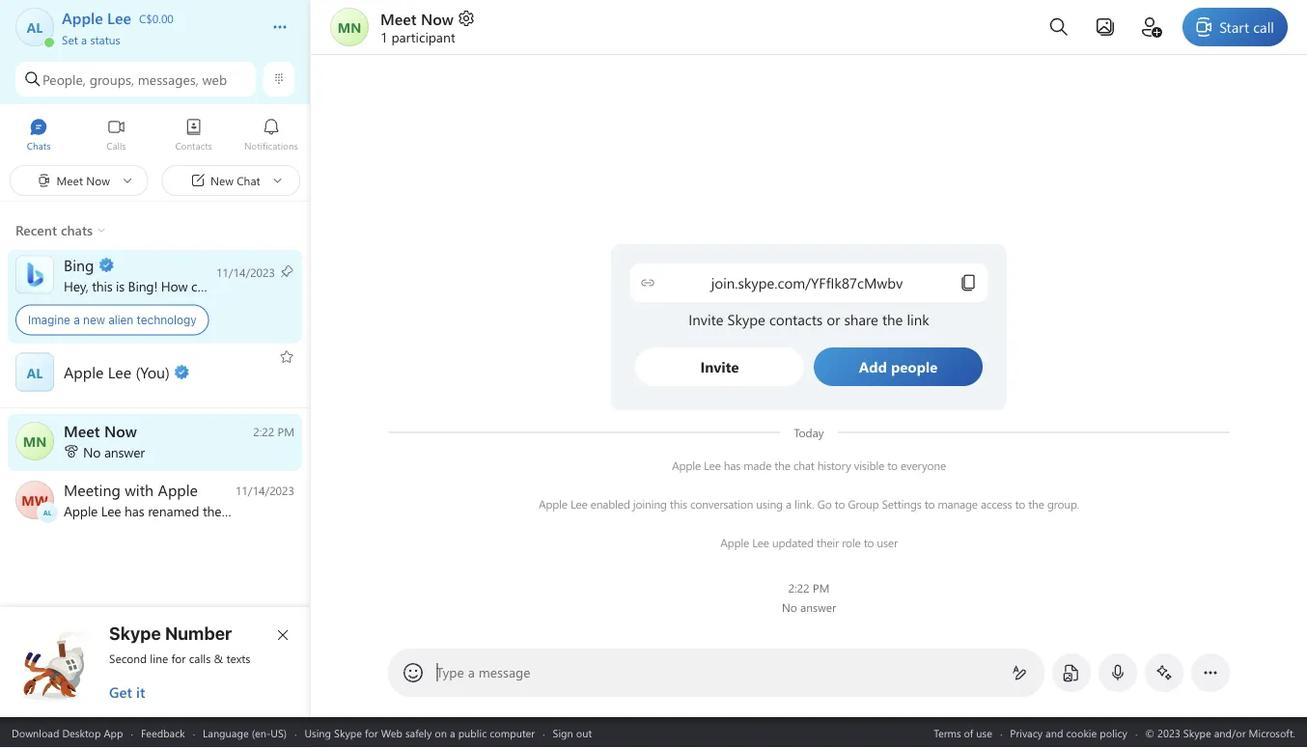 Task type: vqa. For each thing, say whether or not it's contained in the screenshot.
IMAGINE A NEW ALIEN TECHNOLOGY
yes



Task type: locate. For each thing, give the bounding box(es) containing it.
meet now button
[[381, 8, 476, 28]]

language (en-us) link
[[203, 726, 287, 740]]

apple left enabled
[[539, 497, 568, 512]]

use
[[977, 726, 993, 740]]

a inside button
[[81, 31, 87, 47]]

download
[[12, 726, 59, 740]]

lee left enabled
[[571, 497, 588, 512]]

user
[[877, 535, 898, 551]]

1 horizontal spatial for
[[365, 726, 378, 740]]

for for web
[[365, 726, 378, 740]]

out
[[576, 726, 592, 740]]

download desktop app link
[[12, 726, 123, 740]]

apple lee updated their role to user
[[721, 535, 898, 551]]

technology
[[137, 313, 197, 327]]

0 vertical spatial skype
[[109, 623, 161, 644]]

hey, this is bing ! how can i help you today? (smileeyes)
[[64, 277, 381, 295]]

safely
[[406, 726, 432, 740]]

1 vertical spatial for
[[365, 726, 378, 740]]

lee for enabled joining this conversation using a link. go to group settings to manage access to the group.
[[571, 497, 588, 512]]

conversation
[[691, 497, 754, 512]]

1 vertical spatial apple
[[539, 497, 568, 512]]

1 vertical spatial lee
[[571, 497, 588, 512]]

made
[[744, 458, 772, 473]]

0 horizontal spatial apple
[[539, 497, 568, 512]]

a
[[81, 31, 87, 47], [74, 313, 80, 327], [786, 497, 792, 512], [468, 664, 475, 681], [450, 726, 456, 740]]

this left "is"
[[92, 277, 112, 295]]

bing
[[128, 277, 154, 295]]

1 horizontal spatial the
[[1029, 497, 1045, 512]]

1 horizontal spatial apple
[[672, 458, 701, 473]]

using
[[305, 726, 331, 740]]

to right go at the bottom right of the page
[[835, 497, 845, 512]]

web
[[381, 726, 403, 740]]

2 vertical spatial apple
[[721, 535, 750, 551]]

to right the access
[[1016, 497, 1026, 512]]

using
[[757, 497, 783, 512]]

people, groups, messages, web
[[43, 70, 227, 88]]

lee left "updated"
[[753, 535, 770, 551]]

the left group.
[[1029, 497, 1045, 512]]

the left chat
[[775, 458, 791, 473]]

calls
[[189, 651, 211, 667]]

skype up second
[[109, 623, 161, 644]]

language (en-us)
[[203, 726, 287, 740]]

line
[[150, 651, 168, 667]]

chat
[[794, 458, 815, 473]]

for for calls
[[171, 651, 186, 667]]

the
[[775, 458, 791, 473], [1029, 497, 1045, 512]]

1 horizontal spatial lee
[[704, 458, 721, 473]]

for right line
[[171, 651, 186, 667]]

2 vertical spatial lee
[[753, 535, 770, 551]]

&
[[214, 651, 223, 667]]

set a status button
[[62, 27, 253, 47]]

0 vertical spatial the
[[775, 458, 791, 473]]

apple down conversation
[[721, 535, 750, 551]]

0 horizontal spatial for
[[171, 651, 186, 667]]

has
[[724, 458, 741, 473]]

type a message
[[437, 664, 531, 681]]

a left new
[[74, 313, 80, 327]]

apple for apple lee has made the chat history visible to everyone
[[672, 458, 701, 473]]

lee
[[704, 458, 721, 473], [571, 497, 588, 512], [753, 535, 770, 551]]

lee left has
[[704, 458, 721, 473]]

0 vertical spatial lee
[[704, 458, 721, 473]]

public
[[458, 726, 487, 740]]

cookie
[[1067, 726, 1098, 740]]

(smileeyes)
[[317, 277, 381, 295]]

terms of use link
[[934, 726, 993, 740]]

0 horizontal spatial lee
[[571, 497, 588, 512]]

everyone
[[901, 458, 947, 473]]

to right 'settings'
[[925, 497, 935, 512]]

2 horizontal spatial apple
[[721, 535, 750, 551]]

0 vertical spatial apple
[[672, 458, 701, 473]]

group.
[[1048, 497, 1080, 512]]

a right set
[[81, 31, 87, 47]]

i
[[215, 277, 218, 295]]

for inside skype number 'element'
[[171, 651, 186, 667]]

joining
[[633, 497, 667, 512]]

hey,
[[64, 277, 88, 295]]

get
[[109, 683, 132, 702]]

a right 'type'
[[468, 664, 475, 681]]

and
[[1046, 726, 1064, 740]]

for left web
[[365, 726, 378, 740]]

1 horizontal spatial this
[[670, 497, 688, 512]]

updated
[[773, 535, 814, 551]]

type
[[437, 664, 465, 681]]

0 horizontal spatial skype
[[109, 623, 161, 644]]

a right on at the bottom of page
[[450, 726, 456, 740]]

texts
[[227, 651, 251, 667]]

0 vertical spatial for
[[171, 651, 186, 667]]

us)
[[271, 726, 287, 740]]

skype right using
[[334, 726, 362, 740]]

this right joining
[[670, 497, 688, 512]]

1 horizontal spatial skype
[[334, 726, 362, 740]]

to right visible
[[888, 458, 898, 473]]

is
[[116, 277, 125, 295]]

apple left has
[[672, 458, 701, 473]]

sign out
[[553, 726, 592, 740]]

set
[[62, 31, 78, 47]]

skype
[[109, 623, 161, 644], [334, 726, 362, 740]]

2 horizontal spatial lee
[[753, 535, 770, 551]]

apple lee enabled joining this conversation using a link. go to group settings to manage access to the group.
[[539, 497, 1080, 512]]

a for status
[[81, 31, 87, 47]]

computer
[[490, 726, 535, 740]]

new
[[83, 313, 105, 327]]

feedback link
[[141, 726, 185, 740]]

group
[[848, 497, 880, 512]]

0 vertical spatial this
[[92, 277, 112, 295]]

to
[[888, 458, 898, 473], [835, 497, 845, 512], [925, 497, 935, 512], [1016, 497, 1026, 512], [864, 535, 874, 551]]

tab list
[[0, 109, 310, 162]]

apple
[[672, 458, 701, 473], [539, 497, 568, 512], [721, 535, 750, 551]]

privacy and cookie policy link
[[1011, 726, 1128, 740]]

you
[[251, 277, 272, 295]]



Task type: describe. For each thing, give the bounding box(es) containing it.
feedback
[[141, 726, 185, 740]]

on
[[435, 726, 447, 740]]

policy
[[1100, 726, 1128, 740]]

skype number element
[[16, 623, 295, 702]]

desktop
[[62, 726, 101, 740]]

enabled
[[591, 497, 630, 512]]

message
[[479, 664, 531, 681]]

lee for has made the chat history visible to everyone
[[704, 458, 721, 473]]

terms of use
[[934, 726, 993, 740]]

sign
[[553, 726, 574, 740]]

1 vertical spatial the
[[1029, 497, 1045, 512]]

meet
[[381, 8, 417, 28]]

download desktop app
[[12, 726, 123, 740]]

no answer
[[83, 443, 145, 461]]

1 vertical spatial this
[[670, 497, 688, 512]]

go
[[818, 497, 832, 512]]

visible
[[855, 458, 885, 473]]

a for new
[[74, 313, 80, 327]]

how
[[161, 277, 188, 295]]

apple lee has made the chat history visible to everyone
[[672, 458, 947, 473]]

now
[[421, 8, 454, 28]]

1 vertical spatial skype
[[334, 726, 362, 740]]

lee for updated their role to user
[[753, 535, 770, 551]]

their
[[817, 535, 840, 551]]

terms
[[934, 726, 962, 740]]

can
[[191, 277, 212, 295]]

Type a message text field
[[437, 664, 997, 683]]

set a status
[[62, 31, 120, 47]]

help
[[222, 277, 247, 295]]

language
[[203, 726, 249, 740]]

web
[[202, 70, 227, 88]]

of
[[965, 726, 974, 740]]

privacy
[[1011, 726, 1043, 740]]

second line for calls & texts
[[109, 651, 251, 667]]

apple for apple lee enabled joining this conversation using a link. go to group settings to manage access to the group.
[[539, 497, 568, 512]]

using skype for web safely on a public computer
[[305, 726, 535, 740]]

a for message
[[468, 664, 475, 681]]

settings
[[882, 497, 922, 512]]

access
[[981, 497, 1013, 512]]

!
[[154, 277, 158, 295]]

second
[[109, 651, 147, 667]]

no answer button
[[0, 414, 310, 471]]

manage
[[938, 497, 978, 512]]

number
[[165, 623, 232, 644]]

to right role in the bottom right of the page
[[864, 535, 874, 551]]

sign out link
[[553, 726, 592, 740]]

it
[[136, 683, 145, 702]]

no
[[83, 443, 101, 461]]

app
[[104, 726, 123, 740]]

answer
[[104, 443, 145, 461]]

meet now
[[381, 8, 454, 28]]

skype number
[[109, 623, 232, 644]]

people, groups, messages, web button
[[15, 62, 256, 97]]

skype inside 'element'
[[109, 623, 161, 644]]

0 horizontal spatial this
[[92, 277, 112, 295]]

using skype for web safely on a public computer link
[[305, 726, 535, 740]]

alien
[[108, 313, 134, 327]]

messages,
[[138, 70, 199, 88]]

get it
[[109, 683, 145, 702]]

role
[[842, 535, 861, 551]]

(en-
[[252, 726, 271, 740]]

history
[[818, 458, 852, 473]]

imagine a new alien technology
[[28, 313, 197, 327]]

people,
[[43, 70, 86, 88]]

status
[[90, 31, 120, 47]]

privacy and cookie policy
[[1011, 726, 1128, 740]]

0 horizontal spatial the
[[775, 458, 791, 473]]

link.
[[795, 497, 815, 512]]

imagine
[[28, 313, 70, 327]]

today?
[[276, 277, 314, 295]]

a left 'link.'
[[786, 497, 792, 512]]

groups,
[[90, 70, 134, 88]]

apple for apple lee updated their role to user
[[721, 535, 750, 551]]



